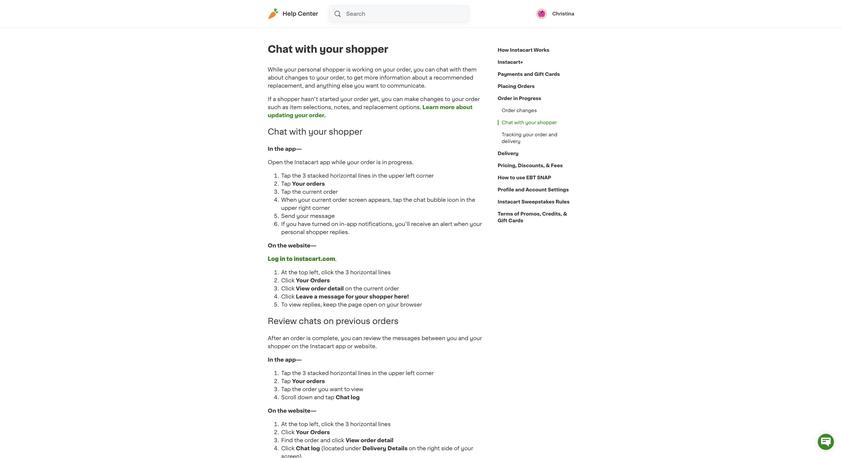 Task type: describe. For each thing, give the bounding box(es) containing it.
icon
[[447, 197, 459, 203]]

shopper inside at the top left, click the 3 horizontal lines click your orders click view order detail on the current order click leave a message for your shopper here! to view replies, keep the page open on your browser
[[369, 294, 393, 299]]

keep
[[323, 302, 337, 308]]

get
[[354, 75, 363, 80]]

after
[[268, 336, 281, 341]]

and inside tap the 3 stacked horizontal lines in the upper left corner tap your orders tap the order you want to view scroll down and tap chat log
[[314, 395, 324, 400]]

leave
[[296, 294, 313, 299]]

& inside terms of promos, credits, & gift cards
[[563, 212, 567, 216]]

instacart+
[[498, 60, 523, 65]]

5 click from the top
[[281, 446, 295, 451]]

on up the for
[[345, 286, 352, 291]]

right inside on the right side of your screen)
[[427, 446, 440, 451]]

review chats on previous orders
[[268, 318, 399, 325]]

2 vertical spatial click
[[332, 438, 344, 443]]

left, for view
[[309, 270, 320, 275]]

recommended
[[434, 75, 473, 80]]

in up appears, at left top
[[372, 173, 377, 178]]

Search search field
[[346, 6, 468, 22]]

2 website— from the top
[[288, 408, 317, 414]]

open the instacart app while your order is in progress.
[[268, 160, 414, 165]]

pricing,
[[498, 163, 517, 168]]

detail inside at the top left, click the 3 horizontal lines click your orders find the order and click view order detail
[[377, 438, 393, 443]]

progress
[[519, 96, 541, 101]]

order up on the right side of your screen)
[[361, 438, 376, 443]]

message inside tap the 3 stacked horizontal lines in the upper left corner tap your orders tap the current order when your current order screen appears, tap the chat bubble icon in the upper right corner send your message if you have turned on in-app notifications, you'll receive an alert when your personal shopper replies.
[[310, 213, 335, 219]]

on right open
[[378, 302, 385, 308]]

right inside tap the 3 stacked horizontal lines in the upper left corner tap your orders tap the current order when your current order screen appears, tap the chat bubble icon in the upper right corner send your message if you have turned on in-app notifications, you'll receive an alert when your personal shopper replies.
[[299, 205, 311, 211]]

1 vertical spatial orders
[[372, 318, 399, 325]]

updating
[[268, 113, 293, 118]]

learn more about updating your order.
[[268, 105, 473, 118]]

instacart+ link
[[498, 56, 523, 68]]

how for how instacart works
[[498, 48, 509, 52]]

3 click from the top
[[281, 294, 295, 299]]

more inside learn more about updating your order.
[[440, 105, 455, 110]]

lines inside tap the 3 stacked horizontal lines in the upper left corner tap your orders tap the current order when your current order screen appears, tap the chat bubble icon in the upper right corner send your message if you have turned on in-app notifications, you'll receive an alert when your personal shopper replies.
[[358, 173, 371, 178]]

tap the 3 stacked horizontal lines in the upper left corner tap your orders tap the order you want to view scroll down and tap chat log
[[281, 371, 434, 400]]

on inside after an order is complete, you can review the messages between you and your shopper on the instacart app or website.
[[292, 344, 298, 349]]

receive
[[411, 221, 431, 227]]

bubble
[[427, 197, 446, 203]]

tap the 3 stacked horizontal lines in the upper left corner tap your orders tap the current order when your current order screen appears, tap the chat bubble icon in the upper right corner send your message if you have turned on in-app notifications, you'll receive an alert when your personal shopper replies.
[[281, 173, 482, 235]]

you inside "if a shopper hasn't started your order yet, you can make changes to your order such as item selections, notes, and replacement options."
[[381, 96, 392, 102]]

order up here! at the bottom
[[385, 286, 399, 291]]

instacart right open
[[294, 160, 318, 165]]

chat inside 'while your personal shopper is working on your order, you can chat with them about changes to your order, to get more information about a recommended replacement, and anything else you want to communicate.'
[[436, 67, 448, 72]]

1 click from the top
[[281, 278, 295, 283]]

3 tap from the top
[[281, 189, 291, 195]]

2 tap from the top
[[281, 181, 291, 187]]

as
[[282, 105, 288, 110]]

when
[[281, 197, 297, 203]]

profile and account settings link
[[498, 184, 569, 196]]

stacked for order
[[307, 371, 329, 376]]

terms
[[498, 212, 513, 216]]

1 vertical spatial order,
[[330, 75, 346, 80]]

1 vertical spatial chat with your shopper
[[502, 120, 557, 125]]

your inside at the top left, click the 3 horizontal lines click your orders click view order detail on the current order click leave a message for your shopper here! to view replies, keep the page open on your browser
[[296, 278, 309, 283]]

order inside after an order is complete, you can review the messages between you and your shopper on the instacart app or website.
[[291, 336, 305, 341]]

order in progress
[[498, 96, 541, 101]]

gift inside payments and gift cards link
[[534, 72, 544, 77]]

order left screen
[[333, 197, 347, 203]]

your inside learn more about updating your order.
[[295, 113, 308, 118]]

pricing, discounts, & fees link
[[498, 160, 563, 172]]

at the top left, click the 3 horizontal lines click your orders click view order detail on the current order click leave a message for your shopper here! to view replies, keep the page open on your browser
[[281, 270, 422, 308]]

replacement
[[364, 105, 398, 110]]

and inside tracking your order and delivery
[[549, 132, 557, 137]]

if a shopper hasn't started your order yet, you can make changes to your order such as item selections, notes, and replacement options.
[[268, 96, 480, 110]]

(located
[[321, 446, 344, 451]]

tap for appears,
[[393, 197, 402, 203]]

messages
[[393, 336, 420, 341]]

shopper down notes, at the left top of the page
[[329, 128, 362, 136]]

order down while
[[323, 189, 338, 195]]

a inside at the top left, click the 3 horizontal lines click your orders click view order detail on the current order click leave a message for your shopper here! to view replies, keep the page open on your browser
[[314, 294, 317, 299]]

you inside tap the 3 stacked horizontal lines in the upper left corner tap your orders tap the order you want to view scroll down and tap chat log
[[318, 387, 328, 392]]

works
[[534, 48, 549, 52]]

shopper inside "if a shopper hasn't started your order yet, you can make changes to your order such as item selections, notes, and replacement options."
[[277, 96, 300, 102]]

or
[[347, 344, 353, 349]]

view inside at the top left, click the 3 horizontal lines click your orders click view order detail on the current order click leave a message for your shopper here! to view replies, keep the page open on your browser
[[289, 302, 301, 308]]

of inside on the right side of your screen)
[[454, 446, 460, 451]]

your inside tracking your order and delivery
[[523, 132, 534, 137]]

detail inside at the top left, click the 3 horizontal lines click your orders click view order detail on the current order click leave a message for your shopper here! to view replies, keep the page open on your browser
[[328, 286, 344, 291]]

log
[[268, 256, 279, 262]]

and inside after an order is complete, you can review the messages between you and your shopper on the instacart app or website.
[[458, 336, 468, 341]]

to inside "if a shopper hasn't started your order yet, you can make changes to your order such as item selections, notes, and replacement options."
[[445, 96, 450, 102]]

instacart.com
[[294, 256, 335, 262]]

how to use ebt snap link
[[498, 172, 551, 184]]

tap for and
[[325, 395, 334, 400]]

1 horizontal spatial about
[[412, 75, 428, 80]]

order.
[[309, 113, 326, 118]]

help center
[[283, 11, 318, 16]]

5 tap from the top
[[281, 379, 291, 384]]

order inside tap the 3 stacked horizontal lines in the upper left corner tap your orders tap the order you want to view scroll down and tap chat log
[[302, 387, 317, 392]]

corner for tap the 3 stacked horizontal lines in the upper left corner tap your orders tap the order you want to view scroll down and tap chat log
[[416, 371, 434, 376]]

tracking your order and delivery
[[502, 132, 557, 144]]

1 vertical spatial upper
[[281, 205, 297, 211]]

changes inside 'while your personal shopper is working on your order, you can chat with them about changes to your order, to get more information about a recommended replacement, and anything else you want to communicate.'
[[285, 75, 308, 80]]

complete,
[[312, 336, 339, 341]]

changes inside "if a shopper hasn't started your order yet, you can make changes to your order such as item selections, notes, and replacement options."
[[420, 96, 444, 102]]

cards inside terms of promos, credits, & gift cards
[[508, 219, 523, 223]]

previous
[[336, 318, 370, 325]]

click for and
[[321, 422, 334, 427]]

scroll
[[281, 395, 296, 400]]

placing
[[498, 84, 516, 89]]

lines inside at the top left, click the 3 horizontal lines click your orders find the order and click view order detail
[[378, 422, 391, 427]]

3 inside tap the 3 stacked horizontal lines in the upper left corner tap your orders tap the current order when your current order screen appears, tap the chat bubble icon in the upper right corner send your message if you have turned on in-app notifications, you'll receive an alert when your personal shopper replies.
[[302, 173, 306, 178]]

when
[[454, 221, 468, 227]]

order left yet,
[[354, 96, 368, 102]]

review
[[364, 336, 381, 341]]

use
[[516, 175, 525, 180]]

between
[[422, 336, 445, 341]]

promos,
[[520, 212, 541, 216]]

page
[[348, 302, 362, 308]]

send
[[281, 213, 295, 219]]

can inside "if a shopper hasn't started your order yet, you can make changes to your order such as item selections, notes, and replacement options."
[[393, 96, 403, 102]]

corner for tap the 3 stacked horizontal lines in the upper left corner tap your orders tap the current order when your current order screen appears, tap the chat bubble icon in the upper right corner send your message if you have turned on in-app notifications, you'll receive an alert when your personal shopper replies.
[[416, 173, 434, 178]]

order inside tracking your order and delivery
[[535, 132, 547, 137]]

pricing, discounts, & fees
[[498, 163, 563, 168]]

settings
[[548, 188, 569, 192]]

horizontal inside at the top left, click the 3 horizontal lines click your orders click view order detail on the current order click leave a message for your shopper here! to view replies, keep the page open on your browser
[[350, 270, 377, 275]]

communicate.
[[387, 83, 426, 88]]

personal inside tap the 3 stacked horizontal lines in the upper left corner tap your orders tap the current order when your current order screen appears, tap the chat bubble icon in the upper right corner send your message if you have turned on in-app notifications, you'll receive an alert when your personal shopper replies.
[[281, 230, 305, 235]]

in inside order in progress link
[[513, 96, 518, 101]]

chats
[[299, 318, 321, 325]]

left for chat
[[406, 173, 415, 178]]

at the top left, click the 3 horizontal lines click your orders find the order and click view order detail
[[281, 422, 393, 443]]

on inside on the right side of your screen)
[[409, 446, 416, 451]]

tracking
[[502, 132, 522, 137]]

personal inside 'while your personal shopper is working on your order, you can chat with them about changes to your order, to get more information about a recommended replacement, and anything else you want to communicate.'
[[298, 67, 321, 72]]

user avatar image
[[536, 8, 547, 19]]

in right log
[[280, 256, 285, 262]]

at for at the top left, click the 3 horizontal lines click your orders click view order detail on the current order click leave a message for your shopper here! to view replies, keep the page open on your browser
[[281, 270, 287, 275]]

account
[[526, 188, 547, 192]]

terms of promos, credits, & gift cards
[[498, 212, 567, 223]]

your inside on the right side of your screen)
[[461, 446, 473, 451]]

2 app— from the top
[[285, 357, 302, 363]]

is inside after an order is complete, you can review the messages between you and your shopper on the instacart app or website.
[[306, 336, 311, 341]]

replies.
[[330, 230, 349, 235]]

want inside 'while your personal shopper is working on your order, you can chat with them about changes to your order, to get more information about a recommended replacement, and anything else you want to communicate.'
[[366, 83, 379, 88]]

1 vertical spatial current
[[312, 197, 331, 203]]

6 tap from the top
[[281, 387, 291, 392]]

0 vertical spatial current
[[302, 189, 322, 195]]

the inside on the right side of your screen)
[[417, 446, 426, 451]]

details
[[388, 446, 408, 451]]

your inside tap the 3 stacked horizontal lines in the upper left corner tap your orders tap the current order when your current order screen appears, tap the chat bubble icon in the upper right corner send your message if you have turned on in-app notifications, you'll receive an alert when your personal shopper replies.
[[292, 181, 305, 187]]

if inside tap the 3 stacked horizontal lines in the upper left corner tap your orders tap the current order when your current order screen appears, tap the chat bubble icon in the upper right corner send your message if you have turned on in-app notifications, you'll receive an alert when your personal shopper replies.
[[281, 221, 285, 227]]

order right while
[[361, 160, 375, 165]]

terms of promos, credits, & gift cards link
[[498, 208, 574, 227]]

shopper up tracking your order and delivery link
[[537, 120, 557, 125]]

in right icon
[[460, 197, 465, 203]]

christina link
[[536, 8, 574, 19]]

on the right side of your screen)
[[281, 446, 473, 459]]

1 tap from the top
[[281, 173, 291, 178]]

2 horizontal spatial is
[[376, 160, 381, 165]]

a inside 'while your personal shopper is working on your order, you can chat with them about changes to your order, to get more information about a recommended replacement, and anything else you want to communicate.'
[[429, 75, 432, 80]]

stacked for current
[[307, 173, 329, 178]]

side
[[441, 446, 453, 451]]

else
[[342, 83, 353, 88]]

sweepstakes
[[521, 200, 555, 204]]

how instacart works
[[498, 48, 549, 52]]

while
[[332, 160, 346, 165]]

started
[[319, 96, 339, 102]]

shopper inside tap the 3 stacked horizontal lines in the upper left corner tap your orders tap the current order when your current order screen appears, tap the chat bubble icon in the upper right corner send your message if you have turned on in-app notifications, you'll receive an alert when your personal shopper replies.
[[306, 230, 329, 235]]

an inside after an order is complete, you can review the messages between you and your shopper on the instacart app or website.
[[283, 336, 289, 341]]

such
[[268, 105, 281, 110]]

0 horizontal spatial log
[[311, 446, 320, 451]]

you inside tap the 3 stacked horizontal lines in the upper left corner tap your orders tap the current order when your current order screen appears, tap the chat bubble icon in the upper right corner send your message if you have turned on in-app notifications, you'll receive an alert when your personal shopper replies.
[[286, 221, 296, 227]]

1 app— from the top
[[285, 146, 302, 152]]

browser
[[400, 302, 422, 308]]

payments
[[498, 72, 523, 77]]

and inside 'while your personal shopper is working on your order, you can chat with them about changes to your order, to get more information about a recommended replacement, and anything else you want to communicate.'
[[305, 83, 315, 88]]

payments and gift cards
[[498, 72, 560, 77]]

profile and account settings
[[498, 188, 569, 192]]

0 vertical spatial orders
[[517, 84, 535, 89]]

0 vertical spatial chat with your shopper
[[268, 44, 388, 54]]

horizontal inside at the top left, click the 3 horizontal lines click your orders find the order and click view order detail
[[350, 422, 377, 427]]

delivery
[[502, 139, 521, 144]]

order down the recommended
[[465, 96, 480, 102]]

have
[[298, 221, 311, 227]]

view inside tap the 3 stacked horizontal lines in the upper left corner tap your orders tap the order you want to view scroll down and tap chat log
[[351, 387, 363, 392]]

how instacart works link
[[498, 44, 549, 56]]

2 horizontal spatial changes
[[517, 108, 537, 113]]

open
[[363, 302, 377, 308]]

hasn't
[[301, 96, 318, 102]]



Task type: locate. For each thing, give the bounding box(es) containing it.
0 vertical spatial gift
[[534, 72, 544, 77]]

christina
[[552, 11, 574, 16]]

0 horizontal spatial gift
[[498, 219, 507, 223]]

orders inside at the top left, click the 3 horizontal lines click your orders click view order detail on the current order click leave a message for your shopper here! to view replies, keep the page open on your browser
[[310, 278, 330, 283]]

on down keep
[[323, 318, 334, 325]]

appears,
[[368, 197, 392, 203]]

corner
[[416, 173, 434, 178], [312, 205, 330, 211], [416, 371, 434, 376]]

app up replies.
[[347, 221, 357, 227]]

0 vertical spatial at
[[281, 270, 287, 275]]

on down review in the bottom of the page
[[292, 344, 298, 349]]

order inside order changes link
[[502, 108, 515, 113]]

0 vertical spatial order
[[498, 96, 512, 101]]

2 vertical spatial can
[[352, 336, 362, 341]]

& left the fees
[[546, 163, 550, 168]]

0 vertical spatial want
[[366, 83, 379, 88]]

detail up on the right side of your screen)
[[377, 438, 393, 443]]

0 horizontal spatial order,
[[330, 75, 346, 80]]

on right working
[[375, 67, 382, 72]]

1 stacked from the top
[[307, 173, 329, 178]]

top inside at the top left, click the 3 horizontal lines click your orders click view order detail on the current order click leave a message for your shopper here! to view replies, keep the page open on your browser
[[299, 270, 308, 275]]

on the website— down scroll
[[268, 408, 317, 414]]

learn
[[422, 105, 439, 110]]

an
[[432, 221, 439, 227], [283, 336, 289, 341]]

0 vertical spatial app—
[[285, 146, 302, 152]]

more inside 'while your personal shopper is working on your order, you can chat with them about changes to your order, to get more information about a recommended replacement, and anything else you want to communicate.'
[[364, 75, 378, 80]]

0 vertical spatial order,
[[397, 67, 412, 72]]

app left or
[[336, 344, 346, 349]]

2 click from the top
[[281, 286, 295, 291]]

1 at from the top
[[281, 270, 287, 275]]

1 vertical spatial view
[[351, 387, 363, 392]]

upper inside tap the 3 stacked horizontal lines in the upper left corner tap your orders tap the order you want to view scroll down and tap chat log
[[389, 371, 404, 376]]

is inside 'while your personal shopper is working on your order, you can chat with them about changes to your order, to get more information about a recommended replacement, and anything else you want to communicate.'
[[346, 67, 351, 72]]

if up such
[[268, 96, 271, 102]]

2 at from the top
[[281, 422, 287, 427]]

a inside "if a shopper hasn't started your order yet, you can make changes to your order such as item selections, notes, and replacement options."
[[273, 96, 276, 102]]

horizontal up the for
[[350, 270, 377, 275]]

want inside tap the 3 stacked horizontal lines in the upper left corner tap your orders tap the order you want to view scroll down and tap chat log
[[330, 387, 343, 392]]

1 horizontal spatial &
[[563, 212, 567, 216]]

lines inside tap the 3 stacked horizontal lines in the upper left corner tap your orders tap the order you want to view scroll down and tap chat log
[[358, 371, 371, 376]]

order down order in progress
[[502, 108, 515, 113]]

stacked inside tap the 3 stacked horizontal lines in the upper left corner tap your orders tap the order you want to view scroll down and tap chat log
[[307, 371, 329, 376]]

app inside tap the 3 stacked horizontal lines in the upper left corner tap your orders tap the current order when your current order screen appears, tap the chat bubble icon in the upper right corner send your message if you have turned on in-app notifications, you'll receive an alert when your personal shopper replies.
[[347, 221, 357, 227]]

0 horizontal spatial about
[[268, 75, 284, 80]]

orders for at the top left, click the 3 horizontal lines click your orders find the order and click view order detail
[[310, 430, 330, 435]]

0 horizontal spatial changes
[[285, 75, 308, 80]]

1 vertical spatial on
[[268, 408, 276, 414]]

help center link
[[268, 8, 318, 19]]

0 vertical spatial on the website—
[[268, 243, 317, 248]]

instacart up the instacart+ at top right
[[510, 48, 533, 52]]

1 vertical spatial detail
[[377, 438, 393, 443]]

view up leave
[[296, 286, 310, 291]]

app—
[[285, 146, 302, 152], [285, 357, 302, 363]]

placing orders link
[[498, 80, 535, 92]]

replacement,
[[268, 83, 304, 88]]

1 vertical spatial &
[[563, 212, 567, 216]]

detail up keep
[[328, 286, 344, 291]]

shopper down after
[[268, 344, 290, 349]]

1 horizontal spatial chat
[[436, 67, 448, 72]]

log inside tap the 3 stacked horizontal lines in the upper left corner tap your orders tap the order you want to view scroll down and tap chat log
[[351, 395, 360, 400]]

click inside at the top left, click the 3 horizontal lines click your orders click view order detail on the current order click leave a message for your shopper here! to view replies, keep the page open on your browser
[[321, 270, 334, 275]]

1 vertical spatial delivery
[[362, 446, 386, 451]]

0 horizontal spatial view
[[289, 302, 301, 308]]

left, for the
[[309, 422, 320, 427]]

order down chat with your shopper link
[[535, 132, 547, 137]]

on left in-
[[331, 221, 338, 227]]

1 horizontal spatial order,
[[397, 67, 412, 72]]

1 left from the top
[[406, 173, 415, 178]]

click for detail
[[321, 270, 334, 275]]

and right notes, at the left top of the page
[[352, 105, 362, 110]]

instacart sweepstakes rules link
[[498, 196, 570, 208]]

1 vertical spatial chat
[[414, 197, 426, 203]]

2 horizontal spatial can
[[425, 67, 435, 72]]

horizontal inside tap the 3 stacked horizontal lines in the upper left corner tap your orders tap the order you want to view scroll down and tap chat log
[[330, 371, 357, 376]]

and inside at the top left, click the 3 horizontal lines click your orders find the order and click view order detail
[[320, 438, 330, 443]]

2 vertical spatial orders
[[310, 430, 330, 435]]

cards down 'terms'
[[508, 219, 523, 223]]

1 vertical spatial app—
[[285, 357, 302, 363]]

to
[[281, 302, 288, 308]]

order down placing
[[498, 96, 512, 101]]

0 vertical spatial detail
[[328, 286, 344, 291]]

current up turned
[[312, 197, 331, 203]]

orders for current
[[306, 181, 325, 187]]

message up turned
[[310, 213, 335, 219]]

order changes link
[[498, 105, 541, 117]]

options.
[[399, 105, 421, 110]]

can inside after an order is complete, you can review the messages between you and your shopper on the instacart app or website.
[[352, 336, 362, 341]]

1 vertical spatial cards
[[508, 219, 523, 223]]

chat with your shopper
[[268, 44, 388, 54], [502, 120, 557, 125], [268, 128, 362, 136]]

0 vertical spatial cards
[[545, 72, 560, 77]]

1 horizontal spatial want
[[366, 83, 379, 88]]

in
[[513, 96, 518, 101], [382, 160, 387, 165], [372, 173, 377, 178], [460, 197, 465, 203], [280, 256, 285, 262], [372, 371, 377, 376]]

order,
[[397, 67, 412, 72], [330, 75, 346, 80]]

shopper inside 'while your personal shopper is working on your order, you can chat with them about changes to your order, to get more information about a recommended replacement, and anything else you want to communicate.'
[[323, 67, 345, 72]]

gift inside terms of promos, credits, & gift cards
[[498, 219, 507, 223]]

1 vertical spatial in
[[268, 357, 273, 363]]

left, inside at the top left, click the 3 horizontal lines click your orders find the order and click view order detail
[[309, 422, 320, 427]]

1 left, from the top
[[309, 270, 320, 275]]

is left progress.
[[376, 160, 381, 165]]

1 vertical spatial is
[[376, 160, 381, 165]]

left, inside at the top left, click the 3 horizontal lines click your orders click view order detail on the current order click leave a message for your shopper here! to view replies, keep the page open on your browser
[[309, 270, 320, 275]]

1 in the app— from the top
[[268, 146, 302, 152]]

0 vertical spatial in
[[268, 146, 273, 152]]

anything
[[316, 83, 340, 88]]

a up such
[[273, 96, 276, 102]]

chat inside tap the 3 stacked horizontal lines in the upper left corner tap your orders tap the current order when your current order screen appears, tap the chat bubble icon in the upper right corner send your message if you have turned on in-app notifications, you'll receive an alert when your personal shopper replies.
[[414, 197, 426, 203]]

message inside at the top left, click the 3 horizontal lines click your orders click view order detail on the current order click leave a message for your shopper here! to view replies, keep the page open on your browser
[[319, 294, 344, 299]]

to inside tap the 3 stacked horizontal lines in the upper left corner tap your orders tap the order you want to view scroll down and tap chat log
[[344, 387, 350, 392]]

your up down
[[292, 379, 305, 384]]

tap
[[393, 197, 402, 203], [325, 395, 334, 400]]

notifications,
[[358, 221, 394, 227]]

0 vertical spatial app
[[320, 160, 330, 165]]

can
[[425, 67, 435, 72], [393, 96, 403, 102], [352, 336, 362, 341]]

2 vertical spatial orders
[[306, 379, 325, 384]]

instacart inside instacart sweepstakes rules link
[[498, 200, 520, 204]]

0 vertical spatial changes
[[285, 75, 308, 80]]

if down send
[[281, 221, 285, 227]]

1 horizontal spatial more
[[440, 105, 455, 110]]

your inside after an order is complete, you can review the messages between you and your shopper on the instacart app or website.
[[470, 336, 482, 341]]

a left the recommended
[[429, 75, 432, 80]]

in the app— up open
[[268, 146, 302, 152]]

left inside tap the 3 stacked horizontal lines in the upper left corner tap your orders tap the current order when your current order screen appears, tap the chat bubble icon in the upper right corner send your message if you have turned on in-app notifications, you'll receive an alert when your personal shopper replies.
[[406, 173, 415, 178]]

you
[[413, 67, 424, 72], [354, 83, 364, 88], [381, 96, 392, 102], [286, 221, 296, 227], [341, 336, 351, 341], [447, 336, 457, 341], [318, 387, 328, 392]]

0 vertical spatial more
[[364, 75, 378, 80]]

an right after
[[283, 336, 289, 341]]

replies,
[[302, 302, 322, 308]]

2 vertical spatial current
[[364, 286, 383, 291]]

click inside at the top left, click the 3 horizontal lines click your orders find the order and click view order detail
[[281, 430, 295, 435]]

your up leave
[[296, 278, 309, 283]]

1 vertical spatial can
[[393, 96, 403, 102]]

message up keep
[[319, 294, 344, 299]]

gift
[[534, 72, 544, 77], [498, 219, 507, 223]]

order up leave
[[311, 286, 326, 291]]

1 vertical spatial more
[[440, 105, 455, 110]]

2 top from the top
[[299, 422, 308, 427]]

view inside at the top left, click the 3 horizontal lines click your orders find the order and click view order detail
[[346, 438, 359, 443]]

with inside 'while your personal shopper is working on your order, you can chat with them about changes to your order, to get more information about a recommended replacement, and anything else you want to communicate.'
[[450, 67, 461, 72]]

upper for tap the 3 stacked horizontal lines in the upper left corner tap your orders tap the order you want to view scroll down and tap chat log
[[389, 371, 404, 376]]

0 vertical spatial how
[[498, 48, 509, 52]]

order for order in progress
[[498, 96, 512, 101]]

want
[[366, 83, 379, 88], [330, 387, 343, 392]]

0 vertical spatial view
[[289, 302, 301, 308]]

0 vertical spatial in the app—
[[268, 146, 302, 152]]

on inside 'while your personal shopper is working on your order, you can chat with them about changes to your order, to get more information about a recommended replacement, and anything else you want to communicate.'
[[375, 67, 382, 72]]

instacart down 'profile'
[[498, 200, 520, 204]]

1 vertical spatial corner
[[312, 205, 330, 211]]

0 horizontal spatial delivery
[[362, 446, 386, 451]]

is down chats on the bottom of the page
[[306, 336, 311, 341]]

instacart down complete,
[[310, 344, 334, 349]]

center
[[298, 11, 318, 16]]

your inside tap the 3 stacked horizontal lines in the upper left corner tap your orders tap the order you want to view scroll down and tap chat log
[[292, 379, 305, 384]]

0 horizontal spatial a
[[273, 96, 276, 102]]

and
[[524, 72, 533, 77], [305, 83, 315, 88], [352, 105, 362, 110], [549, 132, 557, 137], [515, 188, 525, 192], [458, 336, 468, 341], [314, 395, 324, 400], [320, 438, 330, 443]]

.
[[335, 256, 337, 262]]

1 horizontal spatial gift
[[534, 72, 544, 77]]

instacart
[[510, 48, 533, 52], [294, 160, 318, 165], [498, 200, 520, 204], [310, 344, 334, 349]]

tap inside tap the 3 stacked horizontal lines in the upper left corner tap your orders tap the order you want to view scroll down and tap chat log
[[325, 395, 334, 400]]

placing orders
[[498, 84, 535, 89]]

2 on the website— from the top
[[268, 408, 317, 414]]

more
[[364, 75, 378, 80], [440, 105, 455, 110]]

0 vertical spatial if
[[268, 96, 271, 102]]

right
[[299, 205, 311, 211], [427, 446, 440, 451]]

1 vertical spatial top
[[299, 422, 308, 427]]

1 vertical spatial changes
[[420, 96, 444, 102]]

1 vertical spatial order
[[502, 108, 515, 113]]

& down rules at right
[[563, 212, 567, 216]]

is left working
[[346, 67, 351, 72]]

credits,
[[542, 212, 562, 216]]

orders inside tap the 3 stacked horizontal lines in the upper left corner tap your orders tap the order you want to view scroll down and tap chat log
[[306, 379, 325, 384]]

0 horizontal spatial more
[[364, 75, 378, 80]]

lines inside at the top left, click the 3 horizontal lines click your orders click view order detail on the current order click leave a message for your shopper here! to view replies, keep the page open on your browser
[[378, 270, 391, 275]]

1 horizontal spatial app
[[336, 344, 346, 349]]

can inside 'while your personal shopper is working on your order, you can chat with them about changes to your order, to get more information about a recommended replacement, and anything else you want to communicate.'
[[425, 67, 435, 72]]

1 vertical spatial message
[[319, 294, 344, 299]]

if inside "if a shopper hasn't started your order yet, you can make changes to your order such as item selections, notes, and replacement options."
[[268, 96, 271, 102]]

order, up anything
[[330, 75, 346, 80]]

0 horizontal spatial can
[[352, 336, 362, 341]]

0 vertical spatial left,
[[309, 270, 320, 275]]

2 vertical spatial changes
[[517, 108, 537, 113]]

0 horizontal spatial &
[[546, 163, 550, 168]]

at inside at the top left, click the 3 horizontal lines click your orders find the order and click view order detail
[[281, 422, 287, 427]]

upper for tap the 3 stacked horizontal lines in the upper left corner tap your orders tap the current order when your current order screen appears, tap the chat bubble icon in the upper right corner send your message if you have turned on in-app notifications, you'll receive an alert when your personal shopper replies.
[[389, 173, 404, 178]]

cards
[[545, 72, 560, 77], [508, 219, 523, 223]]

for
[[346, 294, 354, 299]]

2 stacked from the top
[[307, 371, 329, 376]]

about down the recommended
[[456, 105, 473, 110]]

0 vertical spatial top
[[299, 270, 308, 275]]

stacked up down
[[307, 371, 329, 376]]

2 left, from the top
[[309, 422, 320, 427]]

more down working
[[364, 75, 378, 80]]

3 inside at the top left, click the 3 horizontal lines click your orders find the order and click view order detail
[[345, 422, 349, 427]]

can left make
[[393, 96, 403, 102]]

3
[[302, 173, 306, 178], [345, 270, 349, 275], [302, 371, 306, 376], [345, 422, 349, 427]]

tap right down
[[325, 395, 334, 400]]

0 vertical spatial left
[[406, 173, 415, 178]]

stacked inside tap the 3 stacked horizontal lines in the upper left corner tap your orders tap the current order when your current order screen appears, tap the chat bubble icon in the upper right corner send your message if you have turned on in-app notifications, you'll receive an alert when your personal shopper replies.
[[307, 173, 329, 178]]

1 horizontal spatial right
[[427, 446, 440, 451]]

1 vertical spatial stacked
[[307, 371, 329, 376]]

them
[[462, 67, 477, 72]]

0 vertical spatial corner
[[416, 173, 434, 178]]

2 vertical spatial upper
[[389, 371, 404, 376]]

4 tap from the top
[[281, 371, 291, 376]]

of inside terms of promos, credits, & gift cards
[[514, 212, 519, 216]]

website— down down
[[288, 408, 317, 414]]

in down placing orders link
[[513, 96, 518, 101]]

1 website— from the top
[[288, 243, 317, 248]]

0 vertical spatial personal
[[298, 67, 321, 72]]

1 in from the top
[[268, 146, 273, 152]]

and up "hasn't"
[[305, 83, 315, 88]]

1 vertical spatial of
[[454, 446, 460, 451]]

horizontal
[[330, 173, 357, 178], [350, 270, 377, 275], [330, 371, 357, 376], [350, 422, 377, 427]]

orders down instacart.com
[[310, 278, 330, 283]]

0 horizontal spatial if
[[268, 96, 271, 102]]

instacart sweepstakes rules
[[498, 200, 570, 204]]

0 horizontal spatial cards
[[508, 219, 523, 223]]

shopper
[[346, 44, 388, 54], [323, 67, 345, 72], [277, 96, 300, 102], [537, 120, 557, 125], [329, 128, 362, 136], [306, 230, 329, 235], [369, 294, 393, 299], [268, 344, 290, 349]]

1 vertical spatial left
[[406, 371, 415, 376]]

your up when
[[292, 181, 305, 187]]

how up the instacart+ at top right
[[498, 48, 509, 52]]

1 horizontal spatial log
[[351, 395, 360, 400]]

in the app—
[[268, 146, 302, 152], [268, 357, 302, 363]]

1 vertical spatial a
[[273, 96, 276, 102]]

1 horizontal spatial is
[[346, 67, 351, 72]]

2 left from the top
[[406, 371, 415, 376]]

orders for at the top left, click the 3 horizontal lines click your orders click view order detail on the current order click leave a message for your shopper here! to view replies, keep the page open on your browser
[[310, 278, 330, 283]]

in left progress.
[[382, 160, 387, 165]]

shopper up working
[[346, 44, 388, 54]]

0 vertical spatial &
[[546, 163, 550, 168]]

about down while
[[268, 75, 284, 80]]

stacked
[[307, 173, 329, 178], [307, 371, 329, 376]]

1 horizontal spatial if
[[281, 221, 285, 227]]

instacart inside after an order is complete, you can review the messages between you and your shopper on the instacart app or website.
[[310, 344, 334, 349]]

horizontal down "open the instacart app while your order is in progress."
[[330, 173, 357, 178]]

and right between
[[458, 336, 468, 341]]

0 horizontal spatial of
[[454, 446, 460, 451]]

orders down payments and gift cards
[[517, 84, 535, 89]]

chat up the recommended
[[436, 67, 448, 72]]

orders inside at the top left, click the 3 horizontal lines click your orders find the order and click view order detail
[[310, 430, 330, 435]]

3 inside tap the 3 stacked horizontal lines in the upper left corner tap your orders tap the order you want to view scroll down and tap chat log
[[302, 371, 306, 376]]

1 horizontal spatial delivery
[[498, 151, 519, 156]]

current inside at the top left, click the 3 horizontal lines click your orders click view order detail on the current order click leave a message for your shopper here! to view replies, keep the page open on your browser
[[364, 286, 383, 291]]

chat
[[436, 67, 448, 72], [414, 197, 426, 203]]

2 in the app— from the top
[[268, 357, 302, 363]]

2 in from the top
[[268, 357, 273, 363]]

1 top from the top
[[299, 270, 308, 275]]

in inside tap the 3 stacked horizontal lines in the upper left corner tap your orders tap the order you want to view scroll down and tap chat log
[[372, 371, 377, 376]]

screen)
[[281, 454, 302, 459]]

instacart inside how instacart works link
[[510, 48, 533, 52]]

in down website.
[[372, 371, 377, 376]]

0 vertical spatial click
[[321, 270, 334, 275]]

at down log in to instacart.com link
[[281, 270, 287, 275]]

personal
[[298, 67, 321, 72], [281, 230, 305, 235]]

right up have
[[299, 205, 311, 211]]

0 vertical spatial an
[[432, 221, 439, 227]]

top for view
[[299, 270, 308, 275]]

tap inside tap the 3 stacked horizontal lines in the upper left corner tap your orders tap the current order when your current order screen appears, tap the chat bubble icon in the upper right corner send your message if you have turned on in-app notifications, you'll receive an alert when your personal shopper replies.
[[393, 197, 402, 203]]

order up down
[[302, 387, 317, 392]]

left for log
[[406, 371, 415, 376]]

top down log in to instacart.com .
[[299, 270, 308, 275]]

horizontal inside tap the 3 stacked horizontal lines in the upper left corner tap your orders tap the current order when your current order screen appears, tap the chat bubble icon in the upper right corner send your message if you have turned on in-app notifications, you'll receive an alert when your personal shopper replies.
[[330, 173, 357, 178]]

order for order changes
[[502, 108, 515, 113]]

0 vertical spatial tap
[[393, 197, 402, 203]]

1 how from the top
[[498, 48, 509, 52]]

ebt
[[526, 175, 536, 180]]

open
[[268, 160, 283, 165]]

orders inside tap the 3 stacked horizontal lines in the upper left corner tap your orders tap the current order when your current order screen appears, tap the chat bubble icon in the upper right corner send your message if you have turned on in-app notifications, you'll receive an alert when your personal shopper replies.
[[306, 181, 325, 187]]

and up (located
[[320, 438, 330, 443]]

right left side
[[427, 446, 440, 451]]

orders
[[517, 84, 535, 89], [310, 278, 330, 283], [310, 430, 330, 435]]

in down after
[[268, 357, 273, 363]]

on
[[375, 67, 382, 72], [331, 221, 338, 227], [345, 286, 352, 291], [378, 302, 385, 308], [323, 318, 334, 325], [292, 344, 298, 349], [409, 446, 416, 451]]

chat inside tap the 3 stacked horizontal lines in the upper left corner tap your orders tap the order you want to view scroll down and tap chat log
[[336, 395, 350, 400]]

and inside "if a shopper hasn't started your order yet, you can make changes to your order such as item selections, notes, and replacement options."
[[352, 105, 362, 110]]

changes up "replacement,"
[[285, 75, 308, 80]]

1 vertical spatial gift
[[498, 219, 507, 223]]

view up under
[[346, 438, 359, 443]]

selections,
[[303, 105, 333, 110]]

2 on from the top
[[268, 408, 276, 414]]

yet,
[[370, 96, 380, 102]]

on inside tap the 3 stacked horizontal lines in the upper left corner tap your orders tap the current order when your current order screen appears, tap the chat bubble icon in the upper right corner send your message if you have turned on in-app notifications, you'll receive an alert when your personal shopper replies.
[[331, 221, 338, 227]]

chat left bubble
[[414, 197, 426, 203]]

tracking your order and delivery link
[[498, 129, 574, 148]]

on the website— up log in to instacart.com link
[[268, 243, 317, 248]]

and down use
[[515, 188, 525, 192]]

left,
[[309, 270, 320, 275], [309, 422, 320, 427]]

at inside at the top left, click the 3 horizontal lines click your orders click view order detail on the current order click leave a message for your shopper here! to view replies, keep the page open on your browser
[[281, 270, 287, 275]]

order inside order in progress link
[[498, 96, 512, 101]]

1 on the website— from the top
[[268, 243, 317, 248]]

1 on from the top
[[268, 243, 276, 248]]

notes,
[[334, 105, 351, 110]]

upper
[[389, 173, 404, 178], [281, 205, 297, 211], [389, 371, 404, 376]]

2 horizontal spatial a
[[429, 75, 432, 80]]

changes
[[285, 75, 308, 80], [420, 96, 444, 102], [517, 108, 537, 113]]

review
[[268, 318, 297, 325]]

3 inside at the top left, click the 3 horizontal lines click your orders click view order detail on the current order click leave a message for your shopper here! to view replies, keep the page open on your browser
[[345, 270, 349, 275]]

1 vertical spatial at
[[281, 422, 287, 427]]

how up 'profile'
[[498, 175, 509, 180]]

make
[[404, 96, 419, 102]]

2 how from the top
[[498, 175, 509, 180]]

2 vertical spatial chat with your shopper
[[268, 128, 362, 136]]

changes up chat with your shopper link
[[517, 108, 537, 113]]

instacart image
[[268, 8, 279, 19]]

horizontal up under
[[350, 422, 377, 427]]

your inside chat with your shopper link
[[525, 120, 536, 125]]

rules
[[556, 200, 570, 204]]

how for how to use ebt snap
[[498, 175, 509, 180]]

of
[[514, 212, 519, 216], [454, 446, 460, 451]]

horizontal down or
[[330, 371, 357, 376]]

0 horizontal spatial app
[[320, 160, 330, 165]]

current
[[302, 189, 322, 195], [312, 197, 331, 203], [364, 286, 383, 291]]

1 vertical spatial want
[[330, 387, 343, 392]]

alert
[[440, 221, 452, 227]]

your inside at the top left, click the 3 horizontal lines click your orders find the order and click view order detail
[[296, 430, 309, 435]]

gift down "works"
[[534, 72, 544, 77]]

payments and gift cards link
[[498, 68, 560, 80]]

delivery link
[[498, 148, 519, 160]]

2 horizontal spatial about
[[456, 105, 473, 110]]

an inside tap the 3 stacked horizontal lines in the upper left corner tap your orders tap the current order when your current order screen appears, tap the chat bubble icon in the upper right corner send your message if you have turned on in-app notifications, you'll receive an alert when your personal shopper replies.
[[432, 221, 439, 227]]

under
[[345, 446, 361, 451]]

progress.
[[388, 160, 414, 165]]

at for at the top left, click the 3 horizontal lines click your orders find the order and click view order detail
[[281, 422, 287, 427]]

view inside at the top left, click the 3 horizontal lines click your orders click view order detail on the current order click leave a message for your shopper here! to view replies, keep the page open on your browser
[[296, 286, 310, 291]]

your up screen)
[[296, 430, 309, 435]]

can up or
[[352, 336, 362, 341]]

in-
[[340, 221, 347, 227]]

0 vertical spatial on
[[268, 243, 276, 248]]

here!
[[394, 294, 409, 299]]

log in to instacart.com link
[[268, 256, 335, 262]]

left inside tap the 3 stacked horizontal lines in the upper left corner tap your orders tap the order you want to view scroll down and tap chat log
[[406, 371, 415, 376]]

personal up anything
[[298, 67, 321, 72]]

fees
[[551, 163, 563, 168]]

2 vertical spatial a
[[314, 294, 317, 299]]

at up find
[[281, 422, 287, 427]]

top for the
[[299, 422, 308, 427]]

and up placing orders link
[[524, 72, 533, 77]]

about inside learn more about updating your order.
[[456, 105, 473, 110]]

current up have
[[302, 189, 322, 195]]

4 click from the top
[[281, 430, 295, 435]]

0 horizontal spatial detail
[[328, 286, 344, 291]]

0 vertical spatial stacked
[[307, 173, 329, 178]]

and down chat with your shopper link
[[549, 132, 557, 137]]

to
[[309, 75, 315, 80], [347, 75, 353, 80], [380, 83, 386, 88], [445, 96, 450, 102], [510, 175, 515, 180], [287, 256, 293, 262], [344, 387, 350, 392]]

0 vertical spatial delivery
[[498, 151, 519, 156]]

orders for view
[[306, 379, 325, 384]]

shopper up anything
[[323, 67, 345, 72]]

you'll
[[395, 221, 410, 227]]

order right find
[[305, 438, 319, 443]]

more right learn
[[440, 105, 455, 110]]

top down down
[[299, 422, 308, 427]]

left, down down
[[309, 422, 320, 427]]

website.
[[354, 344, 377, 349]]

app left while
[[320, 160, 330, 165]]

a up replies,
[[314, 294, 317, 299]]

orders down "open the instacart app while your order is in progress."
[[306, 181, 325, 187]]

shopper inside after an order is complete, you can review the messages between you and your shopper on the instacart app or website.
[[268, 344, 290, 349]]

1 vertical spatial right
[[427, 446, 440, 451]]

1 horizontal spatial can
[[393, 96, 403, 102]]

find
[[281, 438, 293, 443]]

app inside after an order is complete, you can review the messages between you and your shopper on the instacart app or website.
[[336, 344, 346, 349]]

cards down "works"
[[545, 72, 560, 77]]



Task type: vqa. For each thing, say whether or not it's contained in the screenshot.
nong shim shin ramyun spicy, 18 x 4.2 oz 18 x 4.2 oz
no



